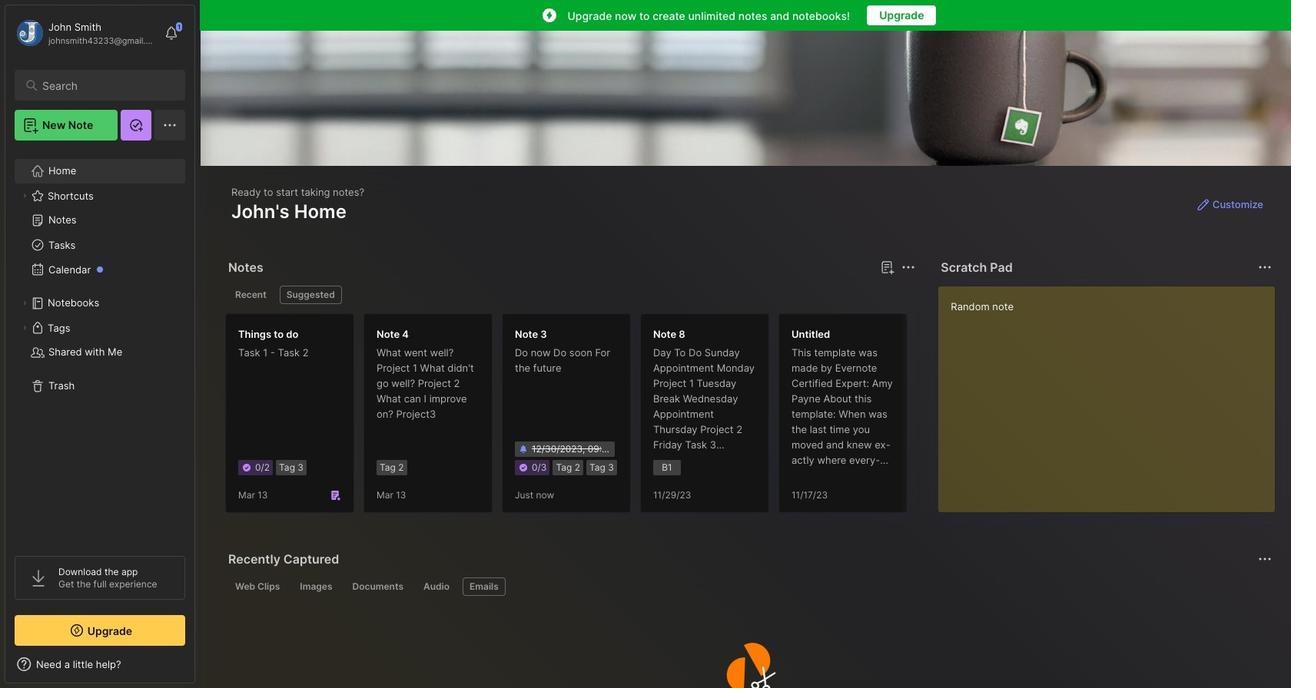 Task type: vqa. For each thing, say whether or not it's contained in the screenshot.
rightmost More actions field
yes



Task type: describe. For each thing, give the bounding box(es) containing it.
WHAT'S NEW field
[[5, 653, 194, 677]]

none search field inside main element
[[42, 76, 171, 95]]

more actions image
[[900, 258, 918, 277]]

2 tab list from the top
[[228, 578, 1270, 596]]

more actions image
[[1256, 258, 1274, 277]]

tree inside main element
[[5, 150, 194, 543]]



Task type: locate. For each thing, give the bounding box(es) containing it.
0 vertical spatial tab list
[[228, 286, 913, 304]]

1 vertical spatial tab list
[[228, 578, 1270, 596]]

main element
[[0, 0, 200, 689]]

2 more actions field from the left
[[1254, 257, 1276, 278]]

More actions field
[[898, 257, 920, 278], [1254, 257, 1276, 278]]

1 tab list from the top
[[228, 286, 913, 304]]

Start writing… text field
[[951, 287, 1274, 500]]

tree
[[5, 150, 194, 543]]

None search field
[[42, 76, 171, 95]]

1 more actions field from the left
[[898, 257, 920, 278]]

Search text field
[[42, 78, 171, 93]]

tab list
[[228, 286, 913, 304], [228, 578, 1270, 596]]

tab
[[228, 286, 273, 304], [280, 286, 342, 304], [228, 578, 287, 596], [293, 578, 339, 596], [345, 578, 410, 596], [417, 578, 457, 596], [463, 578, 506, 596]]

row group
[[225, 314, 1291, 523]]

Account field
[[15, 18, 157, 48]]

1 horizontal spatial more actions field
[[1254, 257, 1276, 278]]

0 horizontal spatial more actions field
[[898, 257, 920, 278]]

click to collapse image
[[194, 660, 206, 679]]

expand tags image
[[20, 324, 29, 333]]

expand notebooks image
[[20, 299, 29, 308]]



